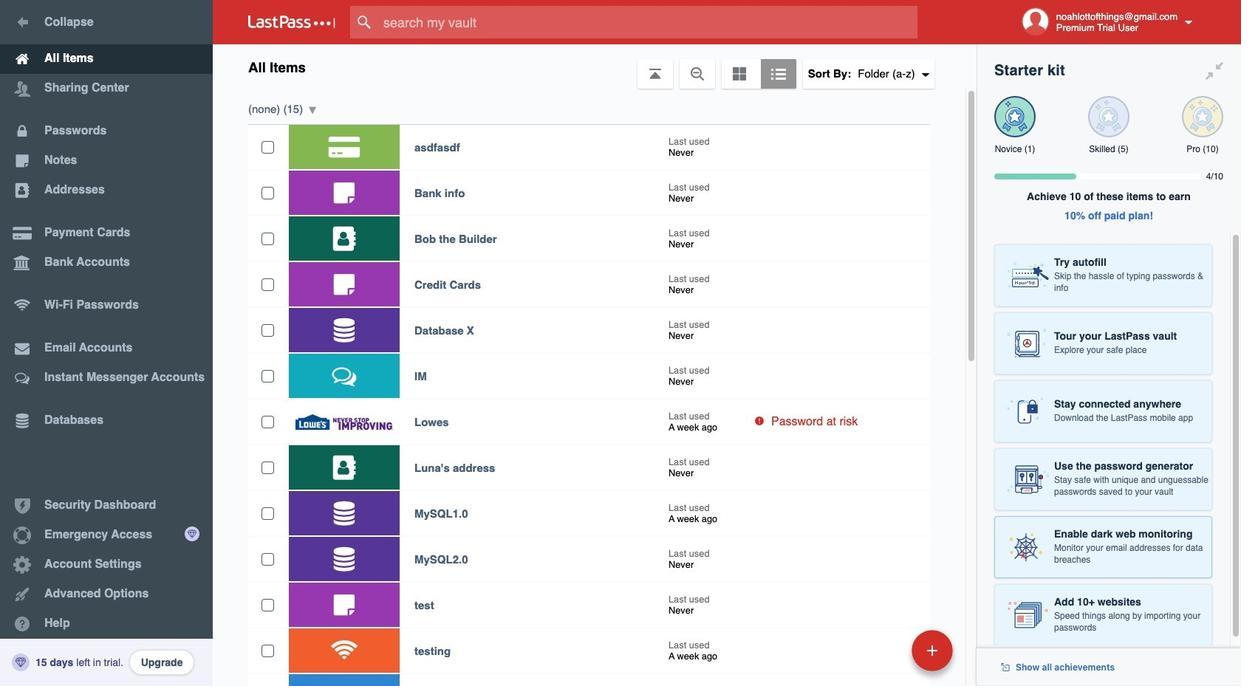 Task type: locate. For each thing, give the bounding box(es) containing it.
search my vault text field
[[350, 6, 941, 38]]

lastpass image
[[248, 16, 335, 29]]

new item navigation
[[810, 626, 962, 686]]

vault options navigation
[[213, 44, 977, 89]]

new item element
[[810, 630, 958, 672]]



Task type: vqa. For each thing, say whether or not it's contained in the screenshot.
'New item' image
no



Task type: describe. For each thing, give the bounding box(es) containing it.
Search search field
[[350, 6, 941, 38]]

main navigation navigation
[[0, 0, 213, 686]]



